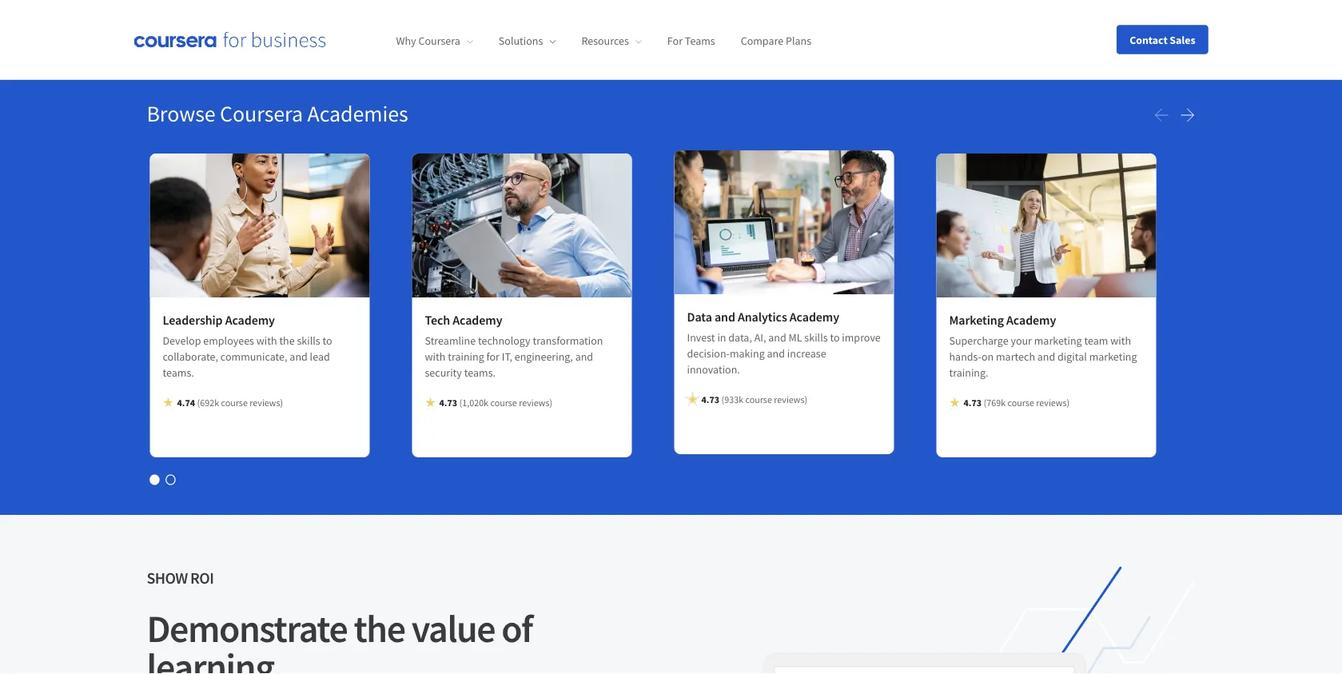 Task type: describe. For each thing, give the bounding box(es) containing it.
improve
[[842, 331, 881, 346]]

compare plans
[[741, 34, 812, 48]]

intermediate,
[[626, 0, 715, 11]]

for
[[487, 349, 500, 364]]

academy for tech academy
[[453, 312, 503, 328]]

ml
[[789, 331, 802, 346]]

why
[[396, 34, 416, 48]]

4.73 ( 933k course reviews )
[[702, 394, 808, 407]]

curated
[[291, 0, 341, 11]]

marketing academy supercharge your marketing team with hands-on martech and digital marketing training.
[[950, 312, 1137, 380]]

with inside leadership academy develop employees with the skills to collaborate, communicate, and lead teams.
[[256, 333, 277, 348]]

compare
[[741, 34, 784, 48]]

marketing professional in front of whiteboard brainstorming with team image
[[937, 153, 1157, 297]]

leadership academy develop employees with the skills to collaborate, communicate, and lead teams.
[[163, 312, 332, 380]]

for
[[668, 34, 683, 48]]

engineering,
[[515, 349, 573, 364]]

for teams link
[[668, 34, 715, 48]]

to inside data and analytics academy invest in data, ai, and ml skills to improve decision-making and increase innovation.
[[830, 331, 840, 346]]

tech academy streamline technology transformation with training for it, engineering, and security teams.
[[425, 312, 603, 380]]

and inside the tech academy streamline technology transformation with training for it, engineering, and security teams.
[[575, 349, 593, 364]]

increase
[[787, 347, 826, 362]]

hands-
[[950, 349, 982, 364]]

692k
[[200, 396, 219, 409]]

and inside "offer your employees curated skill paths that progress through beginner, intermediate, and advanced levels."
[[718, 0, 743, 11]]

through
[[504, 0, 557, 11]]

skills inside leadership academy develop employees with the skills to collaborate, communicate, and lead teams.
[[297, 333, 320, 348]]

levels.
[[147, 14, 188, 34]]

streamline
[[425, 333, 476, 348]]

( for streamline
[[459, 396, 462, 409]]

digital
[[1058, 349, 1087, 364]]

933k
[[725, 394, 744, 407]]

academies
[[307, 99, 408, 127]]

paths
[[374, 0, 411, 11]]

that
[[414, 0, 441, 11]]

solutions
[[499, 34, 543, 48]]

4.73 for analytics
[[702, 394, 720, 407]]

innovation.
[[687, 363, 740, 378]]

marketing
[[950, 312, 1004, 328]]

and inside leadership academy develop employees with the skills to collaborate, communicate, and lead teams.
[[290, 349, 308, 364]]

show roi
[[147, 568, 214, 588]]

lead
[[310, 349, 330, 364]]

contact sales button
[[1117, 25, 1209, 54]]

reviews for employees
[[250, 396, 280, 409]]

invest
[[687, 331, 715, 346]]

tech
[[425, 312, 450, 328]]

skills inside data and analytics academy invest in data, ai, and ml skills to improve decision-making and increase innovation.
[[805, 331, 828, 346]]

academy for leadership academy
[[225, 312, 275, 328]]

martech
[[996, 349, 1035, 364]]

and right ai,
[[769, 331, 787, 346]]

of
[[502, 604, 532, 652]]

course for technology
[[490, 396, 517, 409]]

develop
[[163, 333, 201, 348]]

progress
[[444, 0, 501, 11]]

for teams
[[668, 34, 715, 48]]

demonstrate
[[147, 604, 347, 652]]

roi
[[190, 568, 214, 588]]

ai,
[[755, 331, 766, 346]]

4.73 ( 769k course reviews )
[[964, 396, 1070, 409]]

4.73 for supercharge
[[964, 396, 982, 409]]

4.74
[[177, 396, 195, 409]]

beginner,
[[560, 0, 622, 11]]

4.74 ( 692k course reviews )
[[177, 396, 283, 409]]

and up in
[[715, 310, 736, 326]]

technology
[[478, 333, 531, 348]]

learning
[[147, 643, 274, 674]]

data
[[687, 310, 712, 326]]

resources link
[[582, 34, 642, 48]]

) for your
[[1067, 396, 1070, 409]]

to inside leadership academy develop employees with the skills to collaborate, communicate, and lead teams.
[[323, 333, 332, 348]]

4.73 for streamline
[[439, 396, 457, 409]]

collaborate,
[[163, 349, 218, 364]]

course for academy
[[746, 394, 772, 407]]

) for employees
[[280, 396, 283, 409]]

with inside the tech academy streamline technology transformation with training for it, engineering, and security teams.
[[425, 349, 446, 364]]

( for analytics
[[722, 394, 725, 407]]

advanced
[[746, 0, 810, 11]]

and right making
[[767, 347, 785, 362]]

your inside marketing academy supercharge your marketing team with hands-on martech and digital marketing training.
[[1011, 333, 1032, 348]]

teams. for leadership academy
[[163, 365, 194, 380]]

learn more
[[425, 427, 486, 443]]

employees inside "offer your employees curated skill paths that progress through beginner, intermediate, and advanced levels."
[[216, 0, 288, 11]]

academy for marketing academy
[[1007, 312, 1056, 328]]

browse coursera academies
[[147, 99, 408, 127]]

training
[[448, 349, 484, 364]]



Task type: vqa. For each thing, say whether or not it's contained in the screenshot.
the by within the taught by meta staff meta 131 courses • 556,872 learners
no



Task type: locate. For each thing, give the bounding box(es) containing it.
team
[[1085, 333, 1109, 348]]

reviews
[[774, 394, 805, 407], [250, 396, 280, 409], [519, 396, 550, 409], [1036, 396, 1067, 409]]

two individuals discussing graphs shown on laptop screen image
[[674, 151, 894, 295]]

( right 4.74
[[197, 396, 200, 409]]

reviews down communicate,
[[250, 396, 280, 409]]

0 horizontal spatial with
[[256, 333, 277, 348]]

with up security
[[425, 349, 446, 364]]

why coursera
[[396, 34, 460, 48]]

slides element
[[147, 472, 1196, 488]]

2 teams. from the left
[[464, 365, 496, 380]]

your right "offer"
[[183, 0, 213, 11]]

(
[[722, 394, 725, 407], [197, 396, 200, 409], [459, 396, 462, 409], [984, 396, 987, 409]]

teams. down the "collaborate,"
[[163, 365, 194, 380]]

academy up 'technology'
[[453, 312, 503, 328]]

employees up communicate,
[[203, 333, 254, 348]]

course for employees
[[221, 396, 248, 409]]

team leader speaking to a group of people image
[[150, 153, 370, 297]]

and left lead
[[290, 349, 308, 364]]

2 horizontal spatial 4.73
[[964, 396, 982, 409]]

0 horizontal spatial skills
[[297, 333, 320, 348]]

employees
[[216, 0, 288, 11], [203, 333, 254, 348]]

marketing
[[1034, 333, 1082, 348], [1090, 349, 1137, 364]]

0 horizontal spatial your
[[183, 0, 213, 11]]

the left value
[[354, 604, 405, 652]]

course for your
[[1008, 396, 1035, 409]]

reviews for technology
[[519, 396, 550, 409]]

coursera for browse
[[220, 99, 303, 127]]

4.73 left 769k
[[964, 396, 982, 409]]

demonstrate the value of learning
[[147, 604, 532, 674]]

academy inside leadership academy develop employees with the skills to collaborate, communicate, and lead teams.
[[225, 312, 275, 328]]

0 vertical spatial your
[[183, 0, 213, 11]]

1 vertical spatial coursera
[[220, 99, 303, 127]]

teams.
[[163, 365, 194, 380], [464, 365, 496, 380]]

) down communicate,
[[280, 396, 283, 409]]

2 horizontal spatial with
[[1111, 333, 1131, 348]]

( for supercharge
[[984, 396, 987, 409]]

academy up ml
[[790, 310, 840, 326]]

1 horizontal spatial coursera
[[419, 34, 460, 48]]

0 horizontal spatial 4.73
[[439, 396, 457, 409]]

the
[[279, 333, 295, 348], [354, 604, 405, 652]]

reviews for academy
[[774, 394, 805, 407]]

0 horizontal spatial to
[[323, 333, 332, 348]]

1 teams. from the left
[[163, 365, 194, 380]]

making
[[730, 347, 765, 362]]

to left improve
[[830, 331, 840, 346]]

1 horizontal spatial the
[[354, 604, 405, 652]]

reviews down engineering,
[[519, 396, 550, 409]]

the inside demonstrate the value of learning
[[354, 604, 405, 652]]

) down increase
[[805, 394, 808, 407]]

0 horizontal spatial coursera
[[220, 99, 303, 127]]

1 horizontal spatial with
[[425, 349, 446, 364]]

with right team
[[1111, 333, 1131, 348]]

marketing down team
[[1090, 349, 1137, 364]]

769k
[[987, 396, 1006, 409]]

it,
[[502, 349, 512, 364]]

academy up martech
[[1007, 312, 1056, 328]]

resources
[[582, 34, 629, 48]]

0 horizontal spatial the
[[279, 333, 295, 348]]

reviews down increase
[[774, 394, 805, 407]]

reviews for your
[[1036, 396, 1067, 409]]

it professional holding tablet inspecting technical equipment image
[[412, 153, 632, 297]]

course right 769k
[[1008, 396, 1035, 409]]

security
[[425, 365, 462, 380]]

course right 692k
[[221, 396, 248, 409]]

browse
[[147, 99, 216, 127]]

data,
[[729, 331, 752, 346]]

decision-
[[687, 347, 730, 362]]

offer
[[147, 0, 180, 11]]

0 horizontal spatial marketing
[[1034, 333, 1082, 348]]

) down engineering,
[[550, 396, 553, 409]]

teams. inside leadership academy develop employees with the skills to collaborate, communicate, and lead teams.
[[163, 365, 194, 380]]

offer your employees curated skill paths that progress through beginner, intermediate, and advanced levels.
[[147, 0, 810, 34]]

1 horizontal spatial skills
[[805, 331, 828, 346]]

academy inside the tech academy streamline technology transformation with training for it, engineering, and security teams.
[[453, 312, 503, 328]]

0 vertical spatial coursera
[[419, 34, 460, 48]]

contact sales
[[1130, 32, 1196, 47]]

1 vertical spatial the
[[354, 604, 405, 652]]

) down "digital" at right bottom
[[1067, 396, 1070, 409]]

reviews down "digital" at right bottom
[[1036, 396, 1067, 409]]

and down transformation
[[575, 349, 593, 364]]

academy inside data and analytics academy invest in data, ai, and ml skills to improve decision-making and increase innovation.
[[790, 310, 840, 326]]

your up martech
[[1011, 333, 1032, 348]]

with inside marketing academy supercharge your marketing team with hands-on martech and digital marketing training.
[[1111, 333, 1131, 348]]

employees inside leadership academy develop employees with the skills to collaborate, communicate, and lead teams.
[[203, 333, 254, 348]]

to up lead
[[323, 333, 332, 348]]

on
[[982, 349, 994, 364]]

0 vertical spatial marketing
[[1034, 333, 1082, 348]]

and up compare
[[718, 0, 743, 11]]

sales
[[1170, 32, 1196, 47]]

learn
[[425, 427, 455, 443]]

communicate,
[[221, 349, 287, 364]]

)
[[805, 394, 808, 407], [280, 396, 283, 409], [550, 396, 553, 409], [1067, 396, 1070, 409]]

more
[[458, 427, 486, 443]]

1 horizontal spatial your
[[1011, 333, 1032, 348]]

teams. for tech academy
[[464, 365, 496, 380]]

4.73 left "1,020k"
[[439, 396, 457, 409]]

academy up communicate,
[[225, 312, 275, 328]]

data and analytics academy invest in data, ai, and ml skills to improve decision-making and increase innovation.
[[687, 310, 881, 378]]

skill
[[344, 0, 371, 11]]

and left "digital" at right bottom
[[1038, 349, 1056, 364]]

supercharge
[[950, 333, 1009, 348]]

learn more link
[[425, 425, 499, 444]]

the inside leadership academy develop employees with the skills to collaborate, communicate, and lead teams.
[[279, 333, 295, 348]]

solutions link
[[499, 34, 556, 48]]

skills up lead
[[297, 333, 320, 348]]

to
[[830, 331, 840, 346], [323, 333, 332, 348]]

1,020k
[[462, 396, 489, 409]]

your
[[183, 0, 213, 11], [1011, 333, 1032, 348]]

) for technology
[[550, 396, 553, 409]]

coursera for why
[[419, 34, 460, 48]]

4.73 left 933k
[[702, 394, 720, 407]]

plans
[[786, 34, 812, 48]]

show
[[147, 568, 188, 588]]

course right "1,020k"
[[490, 396, 517, 409]]

training.
[[950, 365, 989, 380]]

0 horizontal spatial teams.
[[163, 365, 194, 380]]

why coursera link
[[396, 34, 473, 48]]

1 vertical spatial your
[[1011, 333, 1032, 348]]

employees up coursera for business image
[[216, 0, 288, 11]]

course
[[746, 394, 772, 407], [221, 396, 248, 409], [490, 396, 517, 409], [1008, 396, 1035, 409]]

1 vertical spatial employees
[[203, 333, 254, 348]]

in
[[718, 331, 726, 346]]

4.73 ( 1,020k course reviews )
[[439, 396, 553, 409]]

1 vertical spatial marketing
[[1090, 349, 1137, 364]]

( down innovation.
[[722, 394, 725, 407]]

( up learn more link
[[459, 396, 462, 409]]

( down training.
[[984, 396, 987, 409]]

and
[[718, 0, 743, 11], [715, 310, 736, 326], [769, 331, 787, 346], [767, 347, 785, 362], [290, 349, 308, 364], [575, 349, 593, 364], [1038, 349, 1056, 364]]

1 horizontal spatial to
[[830, 331, 840, 346]]

value
[[412, 604, 495, 652]]

) for academy
[[805, 394, 808, 407]]

1 horizontal spatial marketing
[[1090, 349, 1137, 364]]

transformation
[[533, 333, 603, 348]]

marketing up "digital" at right bottom
[[1034, 333, 1082, 348]]

leadership
[[163, 312, 223, 328]]

coursera for business image
[[134, 31, 326, 48]]

analytics
[[738, 310, 787, 326]]

with up communicate,
[[256, 333, 277, 348]]

the up communicate,
[[279, 333, 295, 348]]

4.73
[[702, 394, 720, 407], [439, 396, 457, 409], [964, 396, 982, 409]]

1 horizontal spatial 4.73
[[702, 394, 720, 407]]

coursera
[[419, 34, 460, 48], [220, 99, 303, 127]]

teams. down for at left bottom
[[464, 365, 496, 380]]

academy inside marketing academy supercharge your marketing team with hands-on martech and digital marketing training.
[[1007, 312, 1056, 328]]

contact
[[1130, 32, 1168, 47]]

your inside "offer your employees curated skill paths that progress through beginner, intermediate, and advanced levels."
[[183, 0, 213, 11]]

teams
[[685, 34, 715, 48]]

compare plans link
[[741, 34, 812, 48]]

0 vertical spatial employees
[[216, 0, 288, 11]]

1 horizontal spatial teams.
[[464, 365, 496, 380]]

( for develop
[[197, 396, 200, 409]]

course right 933k
[[746, 394, 772, 407]]

0 vertical spatial the
[[279, 333, 295, 348]]

skills up increase
[[805, 331, 828, 346]]

teams. inside the tech academy streamline technology transformation with training for it, engineering, and security teams.
[[464, 365, 496, 380]]

and inside marketing academy supercharge your marketing team with hands-on martech and digital marketing training.
[[1038, 349, 1056, 364]]



